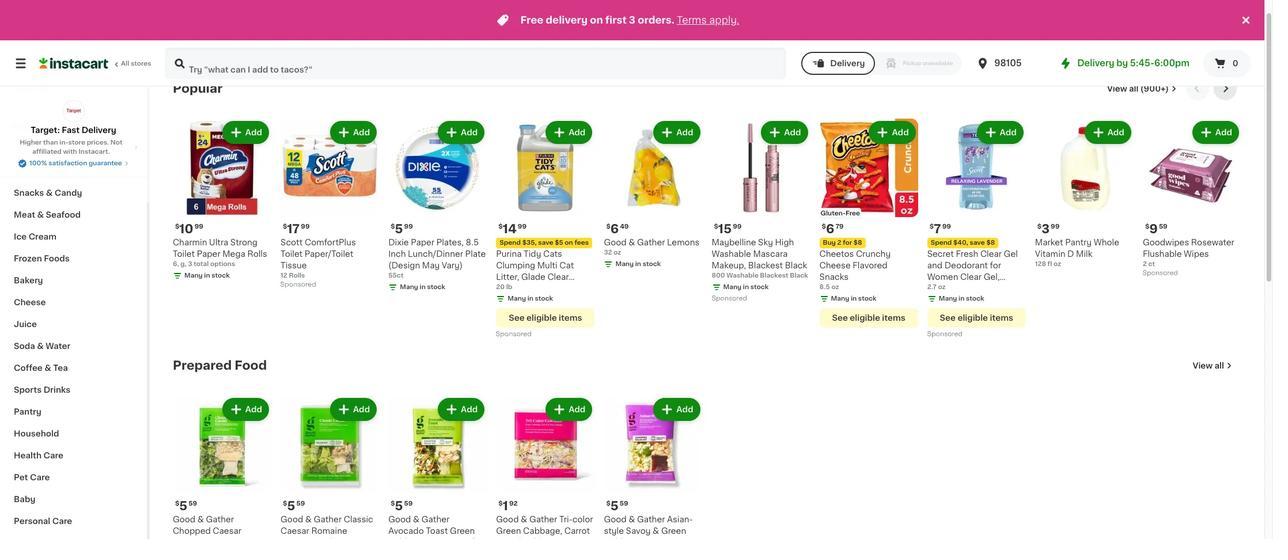 Task type: vqa. For each thing, say whether or not it's contained in the screenshot.
Buy 2 for $8
yes



Task type: locate. For each thing, give the bounding box(es) containing it.
good inside "good & gather tri-color green cabbage, carrot & red cabba"
[[496, 516, 519, 524]]

pantry down sports
[[14, 408, 41, 416]]

1 vertical spatial care
[[30, 474, 50, 482]]

many in stock down makeup,
[[723, 284, 769, 290]]

not
[[111, 139, 123, 146]]

1 horizontal spatial spend
[[931, 240, 952, 246]]

5 up 'avocado'
[[395, 500, 403, 512]]

1 99 from the left
[[195, 224, 203, 230]]

2 save from the left
[[970, 240, 985, 246]]

0 horizontal spatial spend
[[500, 240, 521, 246]]

product group
[[173, 119, 271, 283], [281, 119, 379, 291], [389, 119, 487, 295], [496, 119, 595, 341], [604, 119, 703, 271], [712, 119, 811, 305], [820, 119, 918, 328], [928, 119, 1026, 341], [1035, 119, 1134, 269], [1143, 119, 1242, 280], [173, 396, 271, 539], [281, 396, 379, 539], [389, 396, 487, 539], [496, 396, 595, 539], [604, 396, 703, 539]]

1 horizontal spatial 2
[[1143, 261, 1147, 267]]

view for view all
[[1193, 362, 1213, 370]]

& up 'avocado'
[[413, 516, 420, 524]]

in down may
[[420, 284, 426, 290]]

59 inside $ 9 59
[[1159, 224, 1168, 230]]

save right the $40,
[[970, 240, 985, 246]]

wipes
[[1184, 250, 1209, 258]]

99 right the 14
[[518, 224, 527, 230]]

pantry up milk
[[1066, 239, 1092, 247]]

green down toast
[[430, 539, 455, 539]]

stock down the options
[[212, 273, 230, 279]]

0 vertical spatial blackest
[[748, 262, 783, 270]]

1 vertical spatial free
[[846, 210, 860, 217]]

oz inside good & gather lemons 32 oz
[[614, 250, 621, 256]]

good up chopped
[[173, 516, 195, 524]]

red
[[505, 539, 521, 539]]

good & gather avocado toast green cabbage, green le
[[389, 516, 482, 539]]

3 99 from the left
[[518, 224, 527, 230]]

0 vertical spatial snacks
[[14, 189, 44, 197]]

0 button
[[1204, 50, 1251, 77]]

1 horizontal spatial see eligible items button
[[820, 308, 918, 328]]

target: fast delivery logo image
[[63, 100, 84, 122]]

affiliated
[[32, 149, 62, 155]]

8.5 inside cheetos crunchy cheese flavored snacks 8.5 oz
[[820, 284, 830, 290]]

99 inside $ 10 99
[[195, 224, 203, 230]]

for up gel,
[[990, 262, 1002, 270]]

fresh inside fresh vegetables link
[[14, 123, 37, 131]]

$ for charmin ultra strong toilet paper mega rolls
[[175, 224, 179, 230]]

1 vertical spatial item carousel region
[[173, 354, 1242, 539]]

& inside 'link'
[[38, 167, 45, 175]]

oz down cheetos
[[832, 284, 839, 290]]

good inside good & gather classic caesar romaine lettuce, garl
[[281, 516, 303, 524]]

& up red
[[521, 516, 527, 524]]

8.5 down cheetos
[[820, 284, 830, 290]]

items for 6
[[882, 314, 906, 322]]

spend for 14
[[500, 240, 521, 246]]

washable
[[712, 250, 751, 258], [727, 273, 759, 279]]

see eligible items button for 6
[[820, 308, 918, 328]]

$5
[[555, 240, 563, 246]]

sports
[[14, 386, 42, 394]]

good for good & gather chopped caesar romaine lettuc
[[173, 516, 195, 524]]

2 horizontal spatial cabbage,
[[604, 539, 643, 539]]

$8 for 6
[[854, 240, 862, 246]]

$ up dixie in the top of the page
[[391, 224, 395, 230]]

0 horizontal spatial free
[[521, 16, 544, 25]]

0 horizontal spatial save
[[538, 240, 554, 246]]

washable down makeup,
[[727, 273, 759, 279]]

see eligible items for 7
[[940, 314, 1014, 322]]

99 inside $ 14 99
[[518, 224, 527, 230]]

0 horizontal spatial 2
[[838, 240, 842, 246]]

lettuce,
[[281, 539, 314, 539]]

all for view all
[[1215, 362, 1225, 370]]

cabbage, inside "good & gather tri-color green cabbage, carrot & red cabba"
[[523, 527, 562, 535]]

1 vertical spatial cheese
[[14, 298, 46, 307]]

128
[[1035, 261, 1046, 267]]

washable down maybelline
[[712, 250, 751, 258]]

delivery by 5:45-6:00pm link
[[1059, 56, 1190, 70]]

rolls inside the scott comfortplus toilet paper/toilet tissue 12 rolls
[[289, 273, 305, 279]]

sponsored badge image for 9
[[1143, 270, 1178, 277]]

1 eligible from the left
[[527, 314, 557, 322]]

0 vertical spatial pantry
[[1066, 239, 1092, 247]]

good for good & gather tri-color green cabbage, carrot & red cabba
[[496, 516, 519, 524]]

1 vertical spatial all
[[1215, 362, 1225, 370]]

& left tea
[[44, 364, 51, 372]]

6 99 from the left
[[404, 224, 413, 230]]

stock down good & gather lemons 32 oz
[[643, 261, 661, 267]]

0 horizontal spatial on
[[565, 240, 573, 246]]

target:
[[31, 126, 60, 134]]

3 right first
[[629, 16, 636, 25]]

gather up the savoy
[[637, 516, 665, 524]]

many for spend $40, save $8
[[939, 296, 957, 302]]

2 spend from the left
[[931, 240, 952, 246]]

2 horizontal spatial see eligible items button
[[928, 308, 1026, 328]]

0 horizontal spatial $8
[[854, 240, 862, 246]]

1 vertical spatial 3
[[1042, 223, 1050, 235]]

2 vertical spatial care
[[52, 517, 72, 526]]

7 99 from the left
[[943, 224, 951, 230]]

99 right 7
[[943, 224, 951, 230]]

blackest
[[748, 262, 783, 270], [760, 273, 789, 279]]

1 horizontal spatial free
[[846, 210, 860, 217]]

1 vertical spatial paper
[[197, 250, 221, 258]]

caesar inside good & gather chopped caesar romaine lettuc
[[213, 527, 242, 535]]

0 horizontal spatial 3
[[188, 261, 192, 267]]

0 horizontal spatial caesar
[[213, 527, 242, 535]]

rolls inside charmin ultra strong toilet paper mega rolls 6, g, 3 total options
[[247, 250, 267, 258]]

charmin
[[173, 239, 207, 247]]

$ up 'avocado'
[[391, 501, 395, 507]]

3 see from the left
[[940, 314, 956, 322]]

& inside good & gather avocado toast green cabbage, green le
[[413, 516, 420, 524]]

1 vertical spatial 8.5
[[820, 284, 830, 290]]

romaine
[[311, 527, 347, 535], [173, 539, 209, 539]]

fresh up higher
[[14, 123, 37, 131]]

paper inside charmin ultra strong toilet paper mega rolls 6, g, 3 total options
[[197, 250, 221, 258]]

0 vertical spatial black
[[785, 262, 807, 270]]

many in stock down may
[[400, 284, 445, 290]]

meat & seafood link
[[7, 204, 140, 226]]

ultra
[[209, 239, 228, 247]]

$ for spend $35, save $5 on fees
[[499, 224, 503, 230]]

seafood
[[46, 211, 81, 219]]

items for 14
[[559, 314, 582, 322]]

1 horizontal spatial rolls
[[289, 273, 305, 279]]

$ up purina
[[499, 224, 503, 230]]

1 $8 from the left
[[854, 240, 862, 246]]

1 6 from the left
[[826, 223, 835, 235]]

caesar up lettuce, at the bottom
[[281, 527, 309, 535]]

1 horizontal spatial see eligible items
[[832, 314, 906, 322]]

on
[[590, 16, 603, 25], [565, 240, 573, 246]]

many down cheetos crunchy cheese flavored snacks 8.5 oz
[[831, 296, 850, 302]]

99 for 17
[[301, 224, 310, 230]]

99 for 14
[[518, 224, 527, 230]]

2 vertical spatial fresh
[[956, 250, 979, 258]]

2 horizontal spatial see eligible items
[[940, 314, 1014, 322]]

1 horizontal spatial see
[[832, 314, 848, 322]]

1 horizontal spatial eligible
[[850, 314, 880, 322]]

black
[[785, 262, 807, 270], [790, 273, 808, 279]]

2 $ 5 59 from the left
[[283, 500, 305, 512]]

gather inside good & gather classic caesar romaine lettuce, garl
[[314, 516, 342, 524]]

$ 1 92
[[499, 500, 518, 512]]

caesar
[[213, 527, 242, 535], [281, 527, 309, 535]]

in down "total"
[[204, 273, 210, 279]]

cheese down bakery
[[14, 298, 46, 307]]

good up 32
[[604, 239, 627, 247]]

see eligible items for 14
[[509, 314, 582, 322]]

0 vertical spatial on
[[590, 16, 603, 25]]

cabbage, inside good & gather avocado toast green cabbage, green le
[[389, 539, 428, 539]]

see eligible items button down cheetos crunchy cheese flavored snacks 8.5 oz
[[820, 308, 918, 328]]

& up lettuce, at the bottom
[[305, 516, 312, 524]]

cats
[[543, 250, 562, 258]]

fresh inside fresh fruit link
[[14, 145, 37, 153]]

care for pet care
[[30, 474, 50, 482]]

good & gather lemons 32 oz
[[604, 239, 700, 256]]

gather inside good & gather chopped caesar romaine lettuc
[[206, 516, 234, 524]]

clear left gel
[[981, 250, 1002, 258]]

& up chopped
[[198, 516, 204, 524]]

None search field
[[165, 47, 787, 80]]

1 vertical spatial pantry
[[14, 408, 41, 416]]

clear
[[981, 250, 1002, 258], [548, 273, 569, 281], [961, 273, 982, 281]]

99 inside $ 17 99
[[301, 224, 310, 230]]

eligible for 14
[[527, 314, 557, 322]]

rolls down "strong"
[[247, 250, 267, 258]]

1 horizontal spatial view
[[1193, 362, 1213, 370]]

fresh for fresh vegetables
[[14, 123, 37, 131]]

2 vertical spatial 3
[[188, 261, 192, 267]]

1 caesar from the left
[[213, 527, 242, 535]]

snacks & candy
[[14, 189, 82, 197]]

99 inside $ 7 99
[[943, 224, 951, 230]]

in for 6
[[635, 261, 641, 267]]

$ for buy 2 for $8
[[822, 224, 826, 230]]

many down refreshing
[[939, 296, 957, 302]]

1 horizontal spatial caesar
[[281, 527, 309, 535]]

cabbage, inside good & gather asian- style savoy & green cabbage, carrot
[[604, 539, 643, 539]]

59 up chopped
[[189, 501, 197, 507]]

$ inside $ 15 99
[[714, 224, 718, 230]]

clumping
[[496, 262, 535, 270]]

clear for 14
[[548, 273, 569, 281]]

eligible for 6
[[850, 314, 880, 322]]

1 horizontal spatial items
[[882, 314, 906, 322]]

$ up lettuce, at the bottom
[[283, 501, 287, 507]]

gather inside good & gather asian- style savoy & green cabbage, carrot
[[637, 516, 665, 524]]

$8 inside 'product' group
[[987, 240, 995, 246]]

$ inside $ 10 99
[[175, 224, 179, 230]]

gather left tri-
[[530, 516, 557, 524]]

good up 'avocado'
[[389, 516, 411, 524]]

stock for 6
[[643, 261, 661, 267]]

$ left "92"
[[499, 501, 503, 507]]

0 horizontal spatial eligible
[[527, 314, 557, 322]]

gather up chopped
[[206, 516, 234, 524]]

1 vertical spatial for
[[990, 262, 1002, 270]]

delivery
[[1078, 59, 1115, 67], [831, 59, 865, 67], [82, 126, 116, 134]]

6 left 79
[[826, 223, 835, 235]]

$ inside $ 3 99
[[1038, 224, 1042, 230]]

drinks
[[44, 386, 70, 394]]

$ up maybelline
[[714, 224, 718, 230]]

1 items from the left
[[559, 314, 582, 322]]

items down flavored
[[882, 314, 906, 322]]

0 horizontal spatial romaine
[[173, 539, 209, 539]]

1 $ 5 59 from the left
[[175, 500, 197, 512]]

romaine inside good & gather chopped caesar romaine lettuc
[[173, 539, 209, 539]]

vitamin
[[1035, 250, 1066, 258]]

0 horizontal spatial see eligible items button
[[496, 308, 595, 328]]

$ for market pantry whole vitamin d milk
[[1038, 224, 1042, 230]]

99 for 7
[[943, 224, 951, 230]]

good up 'style'
[[604, 516, 627, 524]]

fresh up 100%
[[14, 145, 37, 153]]

$ for dixie paper plates, 8.5 inch lunch/dinner plate (design may vary)
[[391, 224, 395, 230]]

clear inside the purina tidy cats clumping multi cat litter, glade clear springs
[[548, 273, 569, 281]]

delivery inside button
[[831, 59, 865, 67]]

59 for good & gather avocado toast green cabbage, green le
[[404, 501, 413, 507]]

0 horizontal spatial pantry
[[14, 408, 41, 416]]

see eligible items down cheetos crunchy cheese flavored snacks 8.5 oz
[[832, 314, 906, 322]]

2 toilet from the left
[[281, 250, 303, 258]]

maybelline
[[712, 239, 756, 247]]

2 see eligible items button from the left
[[820, 308, 918, 328]]

1 see eligible items from the left
[[509, 314, 582, 322]]

good inside good & gather chopped caesar romaine lettuc
[[173, 516, 195, 524]]

$8 for 7
[[987, 240, 995, 246]]

1 horizontal spatial paper
[[411, 239, 435, 247]]

$ 5 59 up 'style'
[[606, 500, 628, 512]]

0 horizontal spatial items
[[559, 314, 582, 322]]

0 vertical spatial 3
[[629, 16, 636, 25]]

$ inside $ 9 59
[[1146, 224, 1150, 230]]

$ inside $ 17 99
[[283, 224, 287, 230]]

add button
[[224, 122, 268, 143], [331, 122, 376, 143], [439, 122, 484, 143], [547, 122, 591, 143], [655, 122, 699, 143], [763, 122, 807, 143], [870, 122, 915, 143], [978, 122, 1023, 143], [1086, 122, 1131, 143], [1194, 122, 1238, 143], [224, 399, 268, 420], [331, 399, 376, 420], [439, 399, 484, 420], [547, 399, 591, 420], [655, 399, 699, 420]]

many down 800
[[723, 284, 742, 290]]

sponsored badge image down 800
[[712, 295, 747, 302]]

0 vertical spatial fresh
[[14, 123, 37, 131]]

$ 5 59 up lettuce, at the bottom
[[283, 500, 305, 512]]

litter,
[[496, 273, 519, 281]]

green inside "good & gather tri-color green cabbage, carrot & red cabba"
[[496, 527, 521, 535]]

1 vertical spatial view
[[1193, 362, 1213, 370]]

many for 10
[[184, 273, 203, 279]]

satisfaction
[[48, 160, 87, 167]]

5 for good & gather asian- style savoy & green cabbage, carrot
[[611, 500, 619, 512]]

99 right 10
[[195, 224, 203, 230]]

item carousel region containing prepared food
[[173, 354, 1242, 539]]

good inside good & gather lemons 32 oz
[[604, 239, 627, 247]]

green down asian-
[[662, 527, 686, 535]]

1 vertical spatial 2
[[1143, 261, 1147, 267]]

$ inside $ 7 99
[[930, 224, 934, 230]]

5 for good & gather avocado toast green cabbage, green le
[[395, 500, 403, 512]]

$ for good & gather chopped caesar romaine lettuc
[[175, 501, 179, 507]]

0 vertical spatial all
[[1129, 85, 1139, 93]]

1 horizontal spatial 8.5
[[820, 284, 830, 290]]

first
[[606, 16, 627, 25]]

caesar for good & gather classic caesar romaine lettuce, garl
[[281, 527, 309, 535]]

$ left 79
[[822, 224, 826, 230]]

sponsored badge image down springs
[[496, 331, 531, 338]]

product group containing 17
[[281, 119, 379, 291]]

$ inside $ 5 99
[[391, 224, 395, 230]]

sponsored badge image
[[1143, 270, 1178, 277], [281, 282, 316, 288], [712, 295, 747, 302], [496, 331, 531, 338], [928, 331, 962, 338]]

flushable
[[1143, 250, 1182, 258]]

1 horizontal spatial pantry
[[1066, 239, 1092, 247]]

gather left classic
[[314, 516, 342, 524]]

many in stock down refreshing
[[939, 296, 985, 302]]

stock down lavender
[[966, 296, 985, 302]]

& inside good & gather lemons 32 oz
[[629, 239, 635, 247]]

1 vertical spatial rolls
[[289, 273, 305, 279]]

romaine for classic
[[311, 527, 347, 535]]

juice
[[14, 320, 37, 328]]

$8 right the $40,
[[987, 240, 995, 246]]

prepared food
[[173, 360, 267, 372]]

$ inside $ 14 99
[[499, 224, 503, 230]]

caesar inside good & gather classic caesar romaine lettuce, garl
[[281, 527, 309, 535]]

see eligible items button
[[496, 308, 595, 328], [820, 308, 918, 328], [928, 308, 1026, 328]]

good down '$ 1 92'
[[496, 516, 519, 524]]

see down cheetos crunchy cheese flavored snacks 8.5 oz
[[832, 314, 848, 322]]

49
[[620, 224, 629, 230]]

eligible down glade
[[527, 314, 557, 322]]

1 horizontal spatial toilet
[[281, 250, 303, 258]]

product group containing 9
[[1143, 119, 1242, 280]]

many down springs
[[508, 296, 526, 302]]

good up lettuce, at the bottom
[[281, 516, 303, 524]]

100%
[[29, 160, 47, 167]]

see for 6
[[832, 314, 848, 322]]

0 horizontal spatial snacks
[[14, 189, 44, 197]]

59 up lettuce, at the bottom
[[296, 501, 305, 507]]

& down 49 at left top
[[629, 239, 635, 247]]

0 vertical spatial paper
[[411, 239, 435, 247]]

cheese down cheetos
[[820, 262, 851, 270]]

snacks down cheetos
[[820, 273, 849, 281]]

guarantee
[[89, 160, 122, 167]]

$ up the secret
[[930, 224, 934, 230]]

2 item carousel region from the top
[[173, 354, 1242, 539]]

$ inside $ 6 49
[[606, 224, 611, 230]]

2 6 from the left
[[611, 223, 619, 235]]

2 eligible from the left
[[850, 314, 880, 322]]

59 for goodwipes rosewater flushable wipes
[[1159, 224, 1168, 230]]

& left candy
[[46, 189, 53, 197]]

good inside good & gather asian- style savoy & green cabbage, carrot
[[604, 516, 627, 524]]

& inside good & gather chopped caesar romaine lettuc
[[198, 516, 204, 524]]

2 see eligible items from the left
[[832, 314, 906, 322]]

$ 6 49
[[606, 223, 629, 235]]

in down makeup,
[[743, 284, 749, 290]]

many in stock
[[616, 261, 661, 267], [184, 273, 230, 279], [723, 284, 769, 290], [400, 284, 445, 290], [508, 296, 553, 302], [831, 296, 877, 302], [939, 296, 985, 302]]

1 toilet from the left
[[173, 250, 195, 258]]

oz right the 'fl'
[[1054, 261, 1061, 267]]

fresh inside secret fresh clear gel and deodorant for women clear gel, refreshing lavender
[[956, 250, 979, 258]]

0 horizontal spatial see
[[509, 314, 525, 322]]

item carousel region
[[173, 77, 1242, 345], [173, 354, 1242, 539]]

2 horizontal spatial delivery
[[1078, 59, 1115, 67]]

1 horizontal spatial save
[[970, 240, 985, 246]]

$ for good & gather avocado toast green cabbage, green le
[[391, 501, 395, 507]]

buy 2 for $8
[[823, 240, 862, 246]]

1 horizontal spatial snacks
[[820, 273, 849, 281]]

savoy
[[626, 527, 651, 535]]

& inside good & gather classic caesar romaine lettuce, garl
[[305, 516, 312, 524]]

0 horizontal spatial cabbage,
[[389, 539, 428, 539]]

romaine inside good & gather classic caesar romaine lettuce, garl
[[311, 527, 347, 535]]

1 vertical spatial romaine
[[173, 539, 209, 539]]

item carousel region containing popular
[[173, 77, 1242, 345]]

1 horizontal spatial cheese
[[820, 262, 851, 270]]

gather inside good & gather avocado toast green cabbage, green le
[[422, 516, 450, 524]]

0 vertical spatial cheese
[[820, 262, 851, 270]]

cheese
[[820, 262, 851, 270], [14, 298, 46, 307]]

see eligible items down glade
[[509, 314, 582, 322]]

1 horizontal spatial 3
[[629, 16, 636, 25]]

instacart.
[[79, 149, 110, 155]]

many down 55ct
[[400, 284, 418, 290]]

$ 5 99
[[391, 223, 413, 235]]

1 horizontal spatial $8
[[987, 240, 995, 246]]

paper up "total"
[[197, 250, 221, 258]]

59 for good & gather classic caesar romaine lettuce, garl
[[296, 501, 305, 507]]

0 horizontal spatial 6
[[611, 223, 619, 235]]

1 horizontal spatial all
[[1215, 362, 1225, 370]]

product group containing 1
[[496, 396, 595, 539]]

0 vertical spatial 8.5
[[466, 239, 479, 247]]

$ inside '$ 1 92'
[[499, 501, 503, 507]]

0 vertical spatial free
[[521, 16, 544, 25]]

terms
[[677, 16, 707, 25]]

stock for 5
[[427, 284, 445, 290]]

0 horizontal spatial for
[[843, 240, 852, 246]]

$ 5 59 up 'avocado'
[[391, 500, 413, 512]]

toilet up 'g,'
[[173, 250, 195, 258]]

1 see from the left
[[509, 314, 525, 322]]

see eligible items button for 7
[[928, 308, 1026, 328]]

on right $5 on the left of the page
[[565, 240, 573, 246]]

2 items from the left
[[882, 314, 906, 322]]

popular link
[[173, 82, 223, 96]]

eligible down cheetos crunchy cheese flavored snacks 8.5 oz
[[850, 314, 880, 322]]

2 horizontal spatial 3
[[1042, 223, 1050, 235]]

pantry
[[1066, 239, 1092, 247], [14, 408, 41, 416]]

0 vertical spatial view
[[1108, 85, 1127, 93]]

4 $ 5 59 from the left
[[606, 500, 628, 512]]

99 inside $ 3 99
[[1051, 224, 1060, 230]]

many in stock down cheetos crunchy cheese flavored snacks 8.5 oz
[[831, 296, 877, 302]]

8.5 inside dixie paper plates, 8.5 inch lunch/dinner plate (design may vary) 55ct
[[466, 239, 479, 247]]

paper up lunch/dinner
[[411, 239, 435, 247]]

2 see from the left
[[832, 314, 848, 322]]

3 eligible from the left
[[958, 314, 988, 322]]

0 vertical spatial rolls
[[247, 250, 267, 258]]

$ inside $ 6 79
[[822, 224, 826, 230]]

in down cheetos crunchy cheese flavored snacks 8.5 oz
[[851, 296, 857, 302]]

for
[[843, 240, 852, 246], [990, 262, 1002, 270]]

2 caesar from the left
[[281, 527, 309, 535]]

food
[[235, 360, 267, 372]]

1 horizontal spatial cabbage,
[[523, 527, 562, 535]]

5 for good & gather classic caesar romaine lettuce, garl
[[287, 500, 295, 512]]

eligible
[[527, 314, 557, 322], [850, 314, 880, 322], [958, 314, 988, 322]]

& down 100%
[[38, 167, 45, 175]]

good for good & gather avocado toast green cabbage, green le
[[389, 516, 411, 524]]

fresh up deodorant
[[956, 250, 979, 258]]

2.7 oz
[[928, 284, 946, 290]]

rosewater
[[1192, 239, 1235, 247]]

0 vertical spatial washable
[[712, 250, 751, 258]]

0 horizontal spatial toilet
[[173, 250, 195, 258]]

see eligible items button down glade
[[496, 308, 595, 328]]

1 save from the left
[[538, 240, 554, 246]]

on left first
[[590, 16, 603, 25]]

all
[[1129, 85, 1139, 93], [1215, 362, 1225, 370]]

5 99 from the left
[[1051, 224, 1060, 230]]

2 horizontal spatial eligible
[[958, 314, 988, 322]]

many in stock for 10
[[184, 273, 230, 279]]

$ 5 59 for good & gather avocado toast green cabbage, green le
[[391, 500, 413, 512]]

2 $8 from the left
[[987, 240, 995, 246]]

rolls for mega
[[247, 250, 267, 258]]

may
[[422, 262, 440, 270]]

many in stock down good & gather lemons 32 oz
[[616, 261, 661, 267]]

charmin ultra strong toilet paper mega rolls 6, g, 3 total options
[[173, 239, 267, 267]]

many in stock for spend $35, save $5 on fees
[[508, 296, 553, 302]]

1 horizontal spatial 6
[[826, 223, 835, 235]]

1 horizontal spatial romaine
[[311, 527, 347, 535]]

3 items from the left
[[990, 314, 1014, 322]]

total
[[194, 261, 209, 267]]

15
[[718, 223, 732, 235]]

save for 7
[[970, 240, 985, 246]]

99 for 10
[[195, 224, 203, 230]]

product group containing 10
[[173, 119, 271, 283]]

1 horizontal spatial on
[[590, 16, 603, 25]]

1 vertical spatial snacks
[[820, 273, 849, 281]]

in for buy 2 for $8
[[851, 296, 857, 302]]

view all (900+)
[[1108, 85, 1169, 93]]

59 up 'style'
[[620, 501, 628, 507]]

(design
[[389, 262, 420, 270]]

1 spend from the left
[[500, 240, 521, 246]]

good inside good & gather avocado toast green cabbage, green le
[[389, 516, 411, 524]]

many in stock for 15
[[723, 284, 769, 290]]

gluten-free
[[821, 210, 860, 217]]

1 vertical spatial fresh
[[14, 145, 37, 153]]

green up red
[[496, 527, 521, 535]]

stock for spend $40, save $8
[[966, 296, 985, 302]]

3 see eligible items button from the left
[[928, 308, 1026, 328]]

delivery for delivery by 5:45-6:00pm
[[1078, 59, 1115, 67]]

product group containing 3
[[1035, 119, 1134, 269]]

snacks inside cheetos crunchy cheese flavored snacks 8.5 oz
[[820, 273, 849, 281]]

gather inside "good & gather tri-color green cabbage, carrot & red cabba"
[[530, 516, 557, 524]]

$ 5 59 for good & gather asian- style savoy & green cabbage, carrot
[[606, 500, 628, 512]]

98105
[[995, 59, 1022, 67]]

3 $ 5 59 from the left
[[391, 500, 413, 512]]

product group containing 7
[[928, 119, 1026, 341]]

0 vertical spatial romaine
[[311, 527, 347, 535]]

$ 5 59 up chopped
[[175, 500, 197, 512]]

99 right 15
[[733, 224, 742, 230]]

0 horizontal spatial cheese
[[14, 298, 46, 307]]

0 horizontal spatial rolls
[[247, 250, 267, 258]]

fresh fruit
[[14, 145, 58, 153]]

& for good & gather avocado toast green cabbage, green le
[[413, 516, 420, 524]]

98105 button
[[976, 47, 1045, 80]]

toilet down the scott
[[281, 250, 303, 258]]

gather for chopped
[[206, 516, 234, 524]]

3 see eligible items from the left
[[940, 314, 1014, 322]]

0 horizontal spatial view
[[1108, 85, 1127, 93]]

3 up market
[[1042, 223, 1050, 235]]

soda & water
[[14, 342, 70, 350]]

1 item carousel region from the top
[[173, 77, 1242, 345]]

ice
[[14, 233, 27, 241]]

0 horizontal spatial all
[[1129, 85, 1139, 93]]

good for good & gather lemons 32 oz
[[604, 239, 627, 247]]

romaine down classic
[[311, 527, 347, 535]]

on inside limited time offer region
[[590, 16, 603, 25]]

dixie paper plates, 8.5 inch lunch/dinner plate (design may vary) 55ct
[[389, 239, 486, 279]]

1 vertical spatial on
[[565, 240, 573, 246]]

in
[[635, 261, 641, 267], [204, 273, 210, 279], [743, 284, 749, 290], [420, 284, 426, 290], [528, 296, 534, 302], [851, 296, 857, 302], [959, 296, 965, 302]]

scott
[[281, 239, 303, 247]]

free inside limited time offer region
[[521, 16, 544, 25]]

good for good & gather asian- style savoy & green cabbage, carrot
[[604, 516, 627, 524]]

snacks
[[14, 189, 44, 197], [820, 273, 849, 281]]

2 horizontal spatial items
[[990, 314, 1014, 322]]

coffee & tea link
[[7, 357, 140, 379]]

cheese inside cheetos crunchy cheese flavored snacks 8.5 oz
[[820, 262, 851, 270]]

gather inside good & gather lemons 32 oz
[[637, 239, 665, 247]]

$ for good & gather lemons
[[606, 224, 611, 230]]

lavender
[[974, 285, 1011, 293]]

0 vertical spatial item carousel region
[[173, 77, 1242, 345]]

0 vertical spatial care
[[43, 452, 63, 460]]

2 horizontal spatial see
[[940, 314, 956, 322]]

2 inside goodwipes rosewater flushable wipes 2 ct
[[1143, 261, 1147, 267]]

& for coffee & tea
[[44, 364, 51, 372]]

1 see eligible items button from the left
[[496, 308, 595, 328]]

care right health
[[43, 452, 63, 460]]

99 inside $ 15 99
[[733, 224, 742, 230]]

view
[[1108, 85, 1127, 93], [1193, 362, 1213, 370]]

for inside secret fresh clear gel and deodorant for women clear gel, refreshing lavender
[[990, 262, 1002, 270]]

2 99 from the left
[[301, 224, 310, 230]]

0 horizontal spatial see eligible items
[[509, 314, 582, 322]]

1 horizontal spatial for
[[990, 262, 1002, 270]]

4 99 from the left
[[733, 224, 742, 230]]

99 inside $ 5 99
[[404, 224, 413, 230]]



Task type: describe. For each thing, give the bounding box(es) containing it.
& for snacks & candy
[[46, 189, 53, 197]]

lemons
[[667, 239, 700, 247]]

spend for 7
[[931, 240, 952, 246]]

in for spend $35, save $5 on fees
[[528, 296, 534, 302]]

& for soda & water
[[37, 342, 44, 350]]

crunchy
[[856, 250, 891, 258]]

$ 5 59 for good & gather chopped caesar romaine lettuc
[[175, 500, 197, 512]]

care for personal care
[[52, 517, 72, 526]]

toilet inside charmin ultra strong toilet paper mega rolls 6, g, 3 total options
[[173, 250, 195, 258]]

toast
[[426, 527, 448, 535]]

$ for good & gather classic caesar romaine lettuce, garl
[[283, 501, 287, 507]]

99 for 15
[[733, 224, 742, 230]]

green inside good & gather asian- style savoy & green cabbage, carrot
[[662, 527, 686, 535]]

glade
[[522, 273, 546, 281]]

Search field
[[166, 48, 786, 78]]

many for buy 2 for $8
[[831, 296, 850, 302]]

spend $40, save $8
[[931, 240, 995, 246]]

personal care
[[14, 517, 72, 526]]

many for 15
[[723, 284, 742, 290]]

cheetos
[[820, 250, 854, 258]]

buy
[[823, 240, 836, 246]]

sports drinks link
[[7, 379, 140, 401]]

higher than in-store prices. not affiliated with instacart.
[[20, 139, 123, 155]]

3 inside charmin ultra strong toilet paper mega rolls 6, g, 3 total options
[[188, 261, 192, 267]]

0 vertical spatial for
[[843, 240, 852, 246]]

mega
[[223, 250, 245, 258]]

1
[[503, 500, 508, 512]]

fresh for fresh fruit
[[14, 145, 37, 153]]

and
[[928, 262, 943, 270]]

foods
[[44, 255, 70, 263]]

secret
[[928, 250, 954, 258]]

paper inside dixie paper plates, 8.5 inch lunch/dinner plate (design may vary) 55ct
[[411, 239, 435, 247]]

sponsored badge image down refreshing
[[928, 331, 962, 338]]

candy
[[55, 189, 82, 197]]

stock for spend $35, save $5 on fees
[[535, 296, 553, 302]]

limited time offer region
[[0, 0, 1240, 40]]

gather for lemons
[[637, 239, 665, 247]]

juice link
[[7, 313, 140, 335]]

purina
[[496, 250, 522, 258]]

sponsored badge image for 15
[[712, 295, 747, 302]]

& for good & gather chopped caesar romaine lettuc
[[198, 516, 204, 524]]

plates,
[[437, 239, 464, 247]]

tea
[[53, 364, 68, 372]]

purina tidy cats clumping multi cat litter, glade clear springs
[[496, 250, 574, 293]]

delivery for delivery
[[831, 59, 865, 67]]

oz right 2.7
[[938, 284, 946, 290]]

sports drinks
[[14, 386, 70, 394]]

springs
[[496, 285, 527, 293]]

fruit
[[39, 145, 58, 153]]

$ for spend $40, save $8
[[930, 224, 934, 230]]

items for 7
[[990, 314, 1014, 322]]

$ 7 99
[[930, 223, 951, 235]]

health
[[14, 452, 41, 460]]

lunch/dinner
[[408, 250, 463, 258]]

6 for good & gather lemons
[[611, 223, 619, 235]]

& for good & gather classic caesar romaine lettuce, garl
[[305, 516, 312, 524]]

rolls for 12
[[289, 273, 305, 279]]

in for 10
[[204, 273, 210, 279]]

store
[[68, 139, 85, 146]]

oz inside market pantry whole vitamin d milk 128 fl oz
[[1054, 261, 1061, 267]]

refreshing
[[928, 285, 972, 293]]

17
[[287, 223, 300, 235]]

plate
[[465, 250, 486, 258]]

see for 14
[[509, 314, 525, 322]]

& for meat & seafood
[[37, 211, 44, 219]]

than
[[43, 139, 58, 146]]

sponsored badge image for 17
[[281, 282, 316, 288]]

1 vertical spatial black
[[790, 273, 808, 279]]

dairy & eggs link
[[7, 160, 140, 182]]

eligible for 7
[[958, 314, 988, 322]]

100% satisfaction guarantee button
[[18, 157, 129, 168]]

dairy & eggs
[[14, 167, 68, 175]]

92
[[509, 501, 518, 507]]

many for 5
[[400, 284, 418, 290]]

55ct
[[389, 273, 404, 279]]

product group containing 15
[[712, 119, 811, 305]]

fresh fruit link
[[7, 138, 140, 160]]

soda & water link
[[7, 335, 140, 357]]

scott comfortplus toilet paper/toilet tissue 12 rolls
[[281, 239, 356, 279]]

options
[[210, 261, 235, 267]]

many for spend $35, save $5 on fees
[[508, 296, 526, 302]]

vary)
[[442, 262, 463, 270]]

secret fresh clear gel and deodorant for women clear gel, refreshing lavender
[[928, 250, 1018, 293]]

orders.
[[638, 16, 675, 25]]

6 for buy 2 for $8
[[826, 223, 835, 235]]

frozen
[[14, 255, 42, 263]]

5:45-
[[1130, 59, 1155, 67]]

stock for 10
[[212, 273, 230, 279]]

makeup,
[[712, 262, 746, 270]]

goodwipes
[[1143, 239, 1190, 247]]

many in stock for buy 2 for $8
[[831, 296, 877, 302]]

& for good & gather lemons 32 oz
[[629, 239, 635, 247]]

& left red
[[496, 539, 503, 539]]

$ 10 99
[[175, 223, 203, 235]]

$ for maybelline sky high washable mascara makeup, blackest black
[[714, 224, 718, 230]]

d
[[1068, 250, 1074, 258]]

market pantry whole vitamin d milk 128 fl oz
[[1035, 239, 1120, 267]]

prepared
[[173, 360, 232, 372]]

classic
[[344, 516, 373, 524]]

$ 5 59 for good & gather classic caesar romaine lettuce, garl
[[283, 500, 305, 512]]

view for view all (900+)
[[1108, 85, 1127, 93]]

comfortplus
[[305, 239, 356, 247]]

health care link
[[7, 445, 140, 467]]

color
[[573, 516, 593, 524]]

pantry inside market pantry whole vitamin d milk 128 fl oz
[[1066, 239, 1092, 247]]

care for health care
[[43, 452, 63, 460]]

pet care
[[14, 474, 50, 482]]

all for view all (900+)
[[1129, 85, 1139, 93]]

lists link
[[7, 75, 140, 98]]

$ for good & gather asian- style savoy & green cabbage, carrot
[[606, 501, 611, 507]]

green right toast
[[450, 527, 475, 535]]

service type group
[[802, 52, 962, 75]]

1 vertical spatial blackest
[[760, 273, 789, 279]]

maybelline sky high washable mascara makeup, blackest black 800 washable blackest black
[[712, 239, 808, 279]]

stores
[[131, 61, 151, 67]]

59 for good & gather chopped caesar romaine lettuc
[[189, 501, 197, 507]]

good & gather tri-color green cabbage, carrot & red cabba
[[496, 516, 593, 539]]

$ 6 79
[[822, 223, 844, 235]]

chopped
[[173, 527, 211, 535]]

& right the savoy
[[653, 527, 659, 535]]

0 vertical spatial 2
[[838, 240, 842, 246]]

$ 17 99
[[283, 223, 310, 235]]

popular
[[173, 82, 223, 95]]

apply.
[[710, 16, 740, 25]]

0
[[1233, 59, 1239, 67]]

99 for 3
[[1051, 224, 1060, 230]]

coffee & tea
[[14, 364, 68, 372]]

gather for classic
[[314, 516, 342, 524]]

paper/toilet
[[305, 250, 353, 258]]

& for good & gather tri-color green cabbage, carrot & red cabba
[[521, 516, 527, 524]]

stock for buy 2 for $8
[[859, 296, 877, 302]]

ct
[[1149, 261, 1155, 267]]

view all link
[[1193, 360, 1233, 372]]

pet care link
[[7, 467, 140, 489]]

cabbage, for 1
[[523, 527, 562, 535]]

eggs
[[47, 167, 68, 175]]

32
[[604, 250, 612, 256]]

women
[[928, 273, 959, 281]]

fl
[[1048, 261, 1052, 267]]

cheetos crunchy cheese flavored snacks 8.5 oz
[[820, 250, 891, 290]]

gather for tri-
[[530, 516, 557, 524]]

delivery
[[546, 16, 588, 25]]

many in stock for 6
[[616, 261, 661, 267]]

dixie
[[389, 239, 409, 247]]

oz inside cheetos crunchy cheese flavored snacks 8.5 oz
[[832, 284, 839, 290]]

market
[[1035, 239, 1064, 247]]

cabbage, for 5
[[389, 539, 428, 539]]

spend $35, save $5 on fees
[[500, 240, 589, 246]]

$ for scott comfortplus toilet paper/toilet tissue
[[283, 224, 287, 230]]

1 vertical spatial washable
[[727, 273, 759, 279]]

59 for good & gather asian- style savoy & green cabbage, carrot
[[620, 501, 628, 507]]

gather for avocado
[[422, 516, 450, 524]]

6:00pm
[[1155, 59, 1190, 67]]

99 for 5
[[404, 224, 413, 230]]

see eligible items for 6
[[832, 314, 906, 322]]

stock for 15
[[751, 284, 769, 290]]

goodwipes rosewater flushable wipes 2 ct
[[1143, 239, 1235, 267]]

& for good & gather asian- style savoy & green cabbage, carrot
[[629, 516, 635, 524]]

good for good & gather classic caesar romaine lettuce, garl
[[281, 516, 303, 524]]

toilet inside the scott comfortplus toilet paper/toilet tissue 12 rolls
[[281, 250, 303, 258]]

fast
[[62, 126, 80, 134]]

in for 5
[[420, 284, 426, 290]]

see eligible items button for 14
[[496, 308, 595, 328]]

5 for good & gather chopped caesar romaine lettuc
[[179, 500, 187, 512]]

3 inside limited time offer region
[[629, 16, 636, 25]]

product group containing 14
[[496, 119, 595, 341]]

many in stock for spend $40, save $8
[[939, 296, 985, 302]]

all stores link
[[39, 47, 152, 80]]

instacart logo image
[[39, 56, 108, 70]]

cheese link
[[7, 292, 140, 313]]

6,
[[173, 261, 179, 267]]

gel
[[1004, 250, 1018, 258]]

romaine for chopped
[[173, 539, 209, 539]]

5 for dixie paper plates, 8.5 inch lunch/dinner plate (design may vary)
[[395, 223, 403, 235]]

0 horizontal spatial delivery
[[82, 126, 116, 134]]

higher than in-store prices. not affiliated with instacart. link
[[9, 138, 138, 157]]



